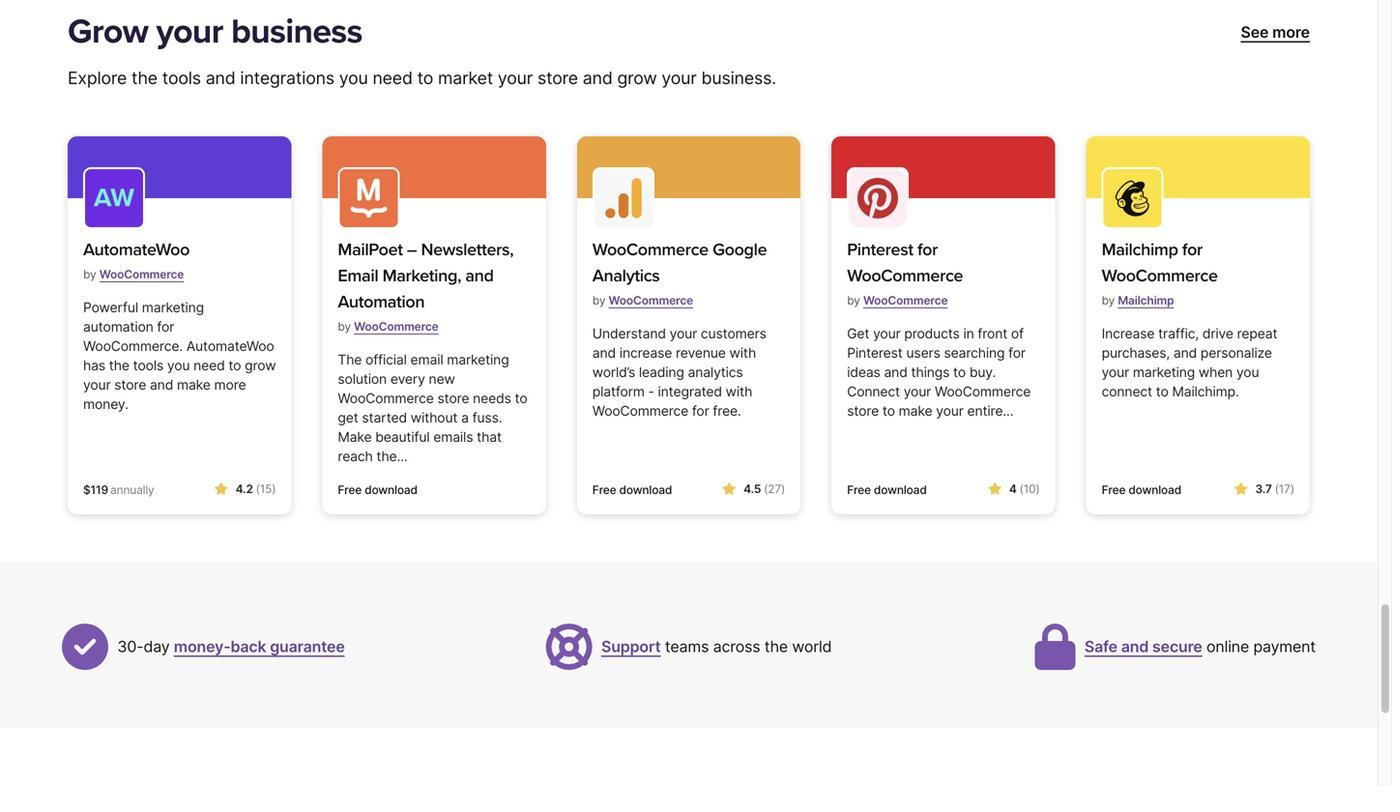 Task type: locate. For each thing, give the bounding box(es) containing it.
pinterest for woocommerce link
[[847, 237, 1040, 289]]

0 vertical spatial mailchimp
[[1102, 239, 1179, 260]]

you down the woocommerce.
[[167, 357, 190, 374]]

marketing up new
[[447, 351, 509, 368]]

mailchimp
[[1102, 239, 1179, 260], [1118, 293, 1175, 307]]

money-back guarantee link
[[174, 637, 345, 656]]

across
[[713, 637, 761, 656]]

( right 4.2
[[256, 482, 260, 496]]

traffic,
[[1159, 325, 1199, 342]]

0 horizontal spatial marketing
[[142, 299, 204, 316]]

2 horizontal spatial marketing
[[1133, 364, 1196, 380]]

woocommerce inside automatewoo by woocommerce
[[99, 267, 184, 281]]

) right 4.2
[[272, 482, 276, 496]]

2 horizontal spatial the
[[765, 637, 788, 656]]

pinterest up ideas at the right of page
[[847, 345, 903, 361]]

pinterest up get
[[847, 239, 914, 260]]

the down the woocommerce.
[[109, 357, 129, 374]]

mailchimp.
[[1173, 383, 1240, 400]]

fuss.
[[473, 409, 502, 426]]

products
[[905, 325, 960, 342]]

4 free from the left
[[1102, 483, 1126, 497]]

for up the woocommerce.
[[157, 318, 174, 335]]

and inside mailpoet – newsletters, email marketing, and automation by woocommerce
[[466, 265, 494, 286]]

your right market
[[498, 67, 533, 88]]

mailchimp link
[[1118, 286, 1175, 315]]

0 vertical spatial grow
[[618, 67, 657, 88]]

0 vertical spatial pinterest
[[847, 239, 914, 260]]

email
[[411, 351, 443, 368]]

1 vertical spatial make
[[899, 403, 933, 419]]

free for mailchimp for woocommerce
[[1102, 483, 1126, 497]]

your inside 'powerful marketing automation for woocommerce. automatewoo has the tools you need to grow your store and make more money.'
[[83, 376, 111, 393]]

4 download from the left
[[1129, 483, 1182, 497]]

the...
[[377, 448, 408, 465]]

3 download from the left
[[874, 483, 927, 497]]

need inside 'powerful marketing automation for woocommerce. automatewoo has the tools you need to grow your store and make more money.'
[[194, 357, 225, 374]]

woocommerce google analytics link
[[593, 237, 786, 289]]

15
[[260, 482, 272, 496]]

marketing inside the official email marketing solution every new woocommerce store needs to get started without a fuss. make beautiful emails that reach the...
[[447, 351, 509, 368]]

mailchimp up mailchimp link
[[1102, 239, 1179, 260]]

2 ( from the left
[[764, 482, 768, 496]]

of
[[1012, 325, 1024, 342]]

repeat
[[1238, 325, 1278, 342]]

(
[[256, 482, 260, 496], [764, 482, 768, 496], [1020, 482, 1024, 496], [1275, 482, 1279, 496]]

1 vertical spatial the
[[109, 357, 129, 374]]

0 horizontal spatial grow
[[245, 357, 276, 374]]

your left business.
[[662, 67, 697, 88]]

tools down the woocommerce.
[[133, 357, 164, 374]]

for down the integrated
[[692, 403, 710, 419]]

you down personalize on the right top of page
[[1237, 364, 1260, 380]]

4
[[1010, 482, 1017, 496]]

0 horizontal spatial more
[[214, 376, 246, 393]]

2 free download from the left
[[593, 483, 672, 497]]

payment
[[1254, 637, 1316, 656]]

$119 annually
[[83, 483, 154, 497]]

by down analytics
[[593, 293, 606, 307]]

-
[[648, 383, 655, 400]]

make
[[177, 376, 211, 393], [899, 403, 933, 419]]

2 ) from the left
[[781, 482, 786, 496]]

powerful marketing automation for woocommerce. automatewoo has the tools you need to grow your store and make more money.
[[83, 299, 276, 412]]

4.2 ( 15 )
[[236, 482, 276, 496]]

3 ) from the left
[[1036, 482, 1040, 496]]

mailchimp for woocommerce link
[[1102, 237, 1295, 289]]

1 horizontal spatial make
[[899, 403, 933, 419]]

revenue
[[676, 345, 726, 361]]

2 free from the left
[[593, 483, 617, 497]]

grow your business
[[68, 11, 362, 52]]

when
[[1199, 364, 1233, 380]]

your left entire...
[[936, 403, 964, 419]]

by left mailchimp link
[[1102, 293, 1115, 307]]

grow
[[618, 67, 657, 88], [245, 357, 276, 374]]

more inside 'powerful marketing automation for woocommerce. automatewoo has the tools you need to grow your store and make more money.'
[[214, 376, 246, 393]]

download for pinterest for woocommerce
[[874, 483, 927, 497]]

woocommerce link up official
[[354, 312, 439, 341]]

( right 4.5
[[764, 482, 768, 496]]

2 download from the left
[[619, 483, 672, 497]]

make inside get your products in front of pinterest users searching for ideas and things to buy. connect your woocommerce store to make your entire...
[[899, 403, 933, 419]]

your right get
[[873, 325, 901, 342]]

with
[[730, 345, 756, 361], [726, 383, 753, 400]]

free download
[[338, 483, 418, 497], [593, 483, 672, 497], [847, 483, 927, 497], [1102, 483, 1182, 497]]

3 free from the left
[[847, 483, 871, 497]]

woocommerce link up understand
[[609, 286, 693, 315]]

1 ( from the left
[[256, 482, 260, 496]]

3 ( from the left
[[1020, 482, 1024, 496]]

grow
[[68, 11, 148, 52]]

store up money. at the bottom left of the page
[[114, 376, 146, 393]]

marketing inside the increase traffic, drive repeat purchases, and personalize your marketing when you connect to mailchimp.
[[1133, 364, 1196, 380]]

1 vertical spatial grow
[[245, 357, 276, 374]]

1 horizontal spatial marketing
[[447, 351, 509, 368]]

0 horizontal spatial you
[[167, 357, 190, 374]]

see
[[1241, 22, 1269, 41]]

2 pinterest from the top
[[847, 345, 903, 361]]

1 pinterest from the top
[[847, 239, 914, 260]]

1 horizontal spatial need
[[373, 67, 413, 88]]

by inside mailchimp for woocommerce by mailchimp
[[1102, 293, 1115, 307]]

for
[[918, 239, 938, 260], [1183, 239, 1203, 260], [157, 318, 174, 335], [1009, 345, 1026, 361], [692, 403, 710, 419]]

free download for woocommerce google analytics
[[593, 483, 672, 497]]

mailchimp up increase
[[1118, 293, 1175, 307]]

your down has
[[83, 376, 111, 393]]

1 vertical spatial more
[[214, 376, 246, 393]]

for up products
[[918, 239, 938, 260]]

to
[[417, 67, 433, 88], [229, 357, 241, 374], [954, 364, 966, 380], [1156, 383, 1169, 400], [515, 390, 528, 406], [883, 403, 895, 419]]

the right explore at the left of the page
[[132, 67, 158, 88]]

need
[[373, 67, 413, 88], [194, 357, 225, 374]]

the
[[338, 351, 362, 368]]

solution
[[338, 371, 387, 387]]

the inside 'powerful marketing automation for woocommerce. automatewoo has the tools you need to grow your store and make more money.'
[[109, 357, 129, 374]]

by for pinterest for woocommerce
[[847, 293, 861, 307]]

your up connect
[[1102, 364, 1130, 380]]

secure
[[1153, 637, 1203, 656]]

1 free from the left
[[338, 483, 362, 497]]

for inside get your products in front of pinterest users searching for ideas and things to buy. connect your woocommerce store to make your entire...
[[1009, 345, 1026, 361]]

email
[[338, 265, 378, 286]]

1 ) from the left
[[272, 482, 276, 496]]

you
[[339, 67, 368, 88], [167, 357, 190, 374], [1237, 364, 1260, 380]]

) for automatewoo
[[272, 482, 276, 496]]

tools down grow your business
[[162, 67, 201, 88]]

woocommerce inside pinterest for woocommerce by woocommerce
[[864, 293, 948, 307]]

by inside woocommerce google analytics by woocommerce
[[593, 293, 606, 307]]

your up revenue
[[670, 325, 697, 342]]

woocommerce link for mailpoet – newsletters, email marketing, and automation
[[354, 312, 439, 341]]

increase
[[620, 345, 672, 361]]

) for woocommerce google analytics
[[781, 482, 786, 496]]

get your products in front of pinterest users searching for ideas and things to buy. connect your woocommerce store to make your entire...
[[847, 325, 1031, 419]]

needs
[[473, 390, 511, 406]]

store
[[538, 67, 578, 88], [114, 376, 146, 393], [438, 390, 469, 406], [847, 403, 879, 419]]

4 ( from the left
[[1275, 482, 1279, 496]]

reach
[[338, 448, 373, 465]]

0 vertical spatial make
[[177, 376, 211, 393]]

you right integrations
[[339, 67, 368, 88]]

automatewoo link
[[83, 237, 190, 263]]

grow for and
[[618, 67, 657, 88]]

1 vertical spatial tools
[[133, 357, 164, 374]]

woocommerce link up powerful
[[99, 259, 184, 289]]

automatewoo
[[83, 239, 190, 260], [186, 338, 274, 354]]

free.
[[713, 403, 742, 419]]

the left world at the bottom right
[[765, 637, 788, 656]]

store inside the official email marketing solution every new woocommerce store needs to get started without a fuss. make beautiful emails that reach the...
[[438, 390, 469, 406]]

your inside the increase traffic, drive repeat purchases, and personalize your marketing when you connect to mailchimp.
[[1102, 364, 1130, 380]]

by up the the
[[338, 319, 351, 333]]

grow inside 'powerful marketing automation for woocommerce. automatewoo has the tools you need to grow your store and make more money.'
[[245, 357, 276, 374]]

4 free download from the left
[[1102, 483, 1182, 497]]

( right 4
[[1020, 482, 1024, 496]]

download
[[365, 483, 418, 497], [619, 483, 672, 497], [874, 483, 927, 497], [1129, 483, 1182, 497]]

pinterest
[[847, 239, 914, 260], [847, 345, 903, 361]]

free for woocommerce google analytics
[[593, 483, 617, 497]]

store inside get your products in front of pinterest users searching for ideas and things to buy. connect your woocommerce store to make your entire...
[[847, 403, 879, 419]]

) right 4.5
[[781, 482, 786, 496]]

store down connect
[[847, 403, 879, 419]]

27
[[768, 482, 781, 496]]

every
[[391, 371, 425, 387]]

make down the woocommerce.
[[177, 376, 211, 393]]

4.5
[[744, 482, 761, 496]]

to inside the increase traffic, drive repeat purchases, and personalize your marketing when you connect to mailchimp.
[[1156, 383, 1169, 400]]

2 horizontal spatial you
[[1237, 364, 1260, 380]]

by up get
[[847, 293, 861, 307]]

1 horizontal spatial the
[[132, 67, 158, 88]]

automation
[[338, 291, 425, 312]]

3 free download from the left
[[847, 483, 927, 497]]

1 vertical spatial automatewoo
[[186, 338, 274, 354]]

marketing up the woocommerce.
[[142, 299, 204, 316]]

woocommerce inside the official email marketing solution every new woocommerce store needs to get started without a fuss. make beautiful emails that reach the...
[[338, 390, 434, 406]]

4 ) from the left
[[1291, 482, 1295, 496]]

1 vertical spatial need
[[194, 357, 225, 374]]

for inside pinterest for woocommerce by woocommerce
[[918, 239, 938, 260]]

store down new
[[438, 390, 469, 406]]

0 horizontal spatial make
[[177, 376, 211, 393]]

online
[[1207, 637, 1250, 656]]

automatewoo by woocommerce
[[83, 239, 190, 281]]

1 vertical spatial pinterest
[[847, 345, 903, 361]]

connect
[[1102, 383, 1153, 400]]

business.
[[702, 67, 777, 88]]

understand
[[593, 325, 666, 342]]

marketing down purchases, in the right of the page
[[1133, 364, 1196, 380]]

the
[[132, 67, 158, 88], [109, 357, 129, 374], [765, 637, 788, 656]]

started
[[362, 409, 407, 426]]

grow for to
[[245, 357, 276, 374]]

woocommerce link up products
[[864, 286, 948, 315]]

marketing,
[[383, 265, 461, 286]]

0 vertical spatial automatewoo
[[83, 239, 190, 260]]

17
[[1279, 482, 1291, 496]]

0 horizontal spatial the
[[109, 357, 129, 374]]

for down of at the top right
[[1009, 345, 1026, 361]]

1 vertical spatial mailchimp
[[1118, 293, 1175, 307]]

with up free. on the bottom of the page
[[726, 383, 753, 400]]

day
[[144, 637, 170, 656]]

( right 3.7
[[1275, 482, 1279, 496]]

1 horizontal spatial more
[[1273, 22, 1311, 41]]

to inside the official email marketing solution every new woocommerce store needs to get started without a fuss. make beautiful emails that reach the...
[[515, 390, 528, 406]]

0 vertical spatial the
[[132, 67, 158, 88]]

$119
[[83, 483, 108, 497]]

automatewoo inside 'powerful marketing automation for woocommerce. automatewoo has the tools you need to grow your store and make more money.'
[[186, 338, 274, 354]]

) right 4
[[1036, 482, 1040, 496]]

marketing
[[142, 299, 204, 316], [447, 351, 509, 368], [1133, 364, 1196, 380]]

0 horizontal spatial need
[[194, 357, 225, 374]]

0 vertical spatial with
[[730, 345, 756, 361]]

) right 3.7
[[1291, 482, 1295, 496]]

powerful
[[83, 299, 138, 316]]

by up powerful
[[83, 267, 96, 281]]

1 horizontal spatial grow
[[618, 67, 657, 88]]

by inside pinterest for woocommerce by woocommerce
[[847, 293, 861, 307]]

and inside understand your customers and increase revenue with world's leading analytics platform - integrated with woocommerce for free.
[[593, 345, 616, 361]]

personalize
[[1201, 345, 1273, 361]]

with down customers
[[730, 345, 756, 361]]

for up traffic,
[[1183, 239, 1203, 260]]

make down things
[[899, 403, 933, 419]]



Task type: describe. For each thing, give the bounding box(es) containing it.
automation
[[83, 318, 153, 335]]

make
[[338, 429, 372, 445]]

explore the tools and integrations you need to market your store and grow your business.
[[68, 67, 777, 88]]

4 ( 10 )
[[1010, 482, 1040, 496]]

beautiful
[[376, 429, 430, 445]]

by for mailchimp for woocommerce
[[1102, 293, 1115, 307]]

3.7
[[1256, 482, 1273, 496]]

market
[[438, 67, 493, 88]]

woocommerce inside mailpoet – newsletters, email marketing, and automation by woocommerce
[[354, 319, 439, 333]]

entire...
[[968, 403, 1014, 419]]

money-
[[174, 637, 231, 656]]

store right market
[[538, 67, 578, 88]]

free for pinterest for woocommerce
[[847, 483, 871, 497]]

teams
[[665, 637, 709, 656]]

( for woocommerce google analytics
[[764, 482, 768, 496]]

by inside automatewoo by woocommerce
[[83, 267, 96, 281]]

support link
[[602, 637, 661, 656]]

woocommerce inside understand your customers and increase revenue with world's leading analytics platform - integrated with woocommerce for free.
[[593, 403, 689, 419]]

understand your customers and increase revenue with world's leading analytics platform - integrated with woocommerce for free.
[[593, 325, 767, 419]]

4.2
[[236, 482, 253, 496]]

0 vertical spatial tools
[[162, 67, 201, 88]]

business
[[231, 11, 362, 52]]

increase
[[1102, 325, 1155, 342]]

official
[[366, 351, 407, 368]]

pinterest inside get your products in front of pinterest users searching for ideas and things to buy. connect your woocommerce store to make your entire...
[[847, 345, 903, 361]]

2 vertical spatial the
[[765, 637, 788, 656]]

download for mailchimp for woocommerce
[[1129, 483, 1182, 497]]

store inside 'powerful marketing automation for woocommerce. automatewoo has the tools you need to grow your store and make more money.'
[[114, 376, 146, 393]]

woocommerce link for woocommerce google analytics
[[609, 286, 693, 315]]

0 vertical spatial need
[[373, 67, 413, 88]]

world
[[792, 637, 832, 656]]

woocommerce link for pinterest for woocommerce
[[864, 286, 948, 315]]

see more link
[[1241, 21, 1311, 44]]

support teams across the world
[[602, 637, 832, 656]]

4.5 ( 27 )
[[744, 482, 786, 496]]

and inside the increase traffic, drive repeat purchases, and personalize your marketing when you connect to mailchimp.
[[1174, 345, 1198, 361]]

support
[[602, 637, 661, 656]]

integrated
[[658, 383, 722, 400]]

pinterest for woocommerce by woocommerce
[[847, 239, 964, 307]]

your right the grow
[[156, 11, 223, 52]]

free download for mailchimp for woocommerce
[[1102, 483, 1182, 497]]

( for automatewoo
[[256, 482, 260, 496]]

analytics
[[593, 265, 660, 286]]

the official email marketing solution every new woocommerce store needs to get started without a fuss. make beautiful emails that reach the...
[[338, 351, 528, 465]]

1 horizontal spatial you
[[339, 67, 368, 88]]

get
[[338, 409, 358, 426]]

by for woocommerce google analytics
[[593, 293, 606, 307]]

you inside 'powerful marketing automation for woocommerce. automatewoo has the tools you need to grow your store and make more money.'
[[167, 357, 190, 374]]

safe and secure link
[[1085, 637, 1203, 656]]

1 free download from the left
[[338, 483, 418, 497]]

that
[[477, 429, 502, 445]]

ideas
[[847, 364, 881, 380]]

money.
[[83, 396, 128, 412]]

safe
[[1085, 637, 1118, 656]]

download for woocommerce google analytics
[[619, 483, 672, 497]]

without
[[411, 409, 458, 426]]

customers
[[701, 325, 767, 342]]

woocommerce inside get your products in front of pinterest users searching for ideas and things to buy. connect your woocommerce store to make your entire...
[[935, 383, 1031, 400]]

platform
[[593, 383, 645, 400]]

1 download from the left
[[365, 483, 418, 497]]

users
[[907, 345, 941, 361]]

back
[[231, 637, 266, 656]]

you inside the increase traffic, drive repeat purchases, and personalize your marketing when you connect to mailchimp.
[[1237, 364, 1260, 380]]

front
[[978, 325, 1008, 342]]

annually
[[110, 483, 154, 497]]

by inside mailpoet – newsletters, email marketing, and automation by woocommerce
[[338, 319, 351, 333]]

10
[[1024, 482, 1036, 496]]

in
[[964, 325, 975, 342]]

3.7 ( 17 )
[[1256, 482, 1295, 496]]

tools inside 'powerful marketing automation for woocommerce. automatewoo has the tools you need to grow your store and make more money.'
[[133, 357, 164, 374]]

) for mailchimp for woocommerce
[[1291, 482, 1295, 496]]

safe and secure online payment
[[1085, 637, 1316, 656]]

newsletters,
[[421, 239, 514, 260]]

emails
[[433, 429, 473, 445]]

1 vertical spatial with
[[726, 383, 753, 400]]

) for pinterest for woocommerce
[[1036, 482, 1040, 496]]

woocommerce google analytics by woocommerce
[[593, 239, 767, 307]]

connect
[[847, 383, 900, 400]]

for inside 'powerful marketing automation for woocommerce. automatewoo has the tools you need to grow your store and make more money.'
[[157, 318, 174, 335]]

increase traffic, drive repeat purchases, and personalize your marketing when you connect to mailchimp.
[[1102, 325, 1278, 400]]

get
[[847, 325, 870, 342]]

woocommerce link for automatewoo
[[99, 259, 184, 289]]

( for pinterest for woocommerce
[[1020, 482, 1024, 496]]

marketing inside 'powerful marketing automation for woocommerce. automatewoo has the tools you need to grow your store and make more money.'
[[142, 299, 204, 316]]

30-day money-back guarantee
[[117, 637, 345, 656]]

( for mailchimp for woocommerce
[[1275, 482, 1279, 496]]

google
[[713, 239, 767, 260]]

a
[[461, 409, 469, 426]]

leading
[[639, 364, 684, 380]]

guarantee
[[270, 637, 345, 656]]

for inside understand your customers and increase revenue with world's leading analytics platform - integrated with woocommerce for free.
[[692, 403, 710, 419]]

drive
[[1203, 325, 1234, 342]]

0 vertical spatial more
[[1273, 22, 1311, 41]]

explore
[[68, 67, 127, 88]]

mailchimp for woocommerce by mailchimp
[[1102, 239, 1218, 307]]

mailpoet – newsletters, email marketing, and automation link
[[338, 237, 531, 315]]

for inside mailchimp for woocommerce by mailchimp
[[1183, 239, 1203, 260]]

and inside get your products in front of pinterest users searching for ideas and things to buy. connect your woocommerce store to make your entire...
[[884, 364, 908, 380]]

things
[[912, 364, 950, 380]]

analytics
[[688, 364, 743, 380]]

mailpoet
[[338, 239, 403, 260]]

and inside 'powerful marketing automation for woocommerce. automatewoo has the tools you need to grow your store and make more money.'
[[150, 376, 173, 393]]

your inside understand your customers and increase revenue with world's leading analytics platform - integrated with woocommerce for free.
[[670, 325, 697, 342]]

your down things
[[904, 383, 932, 400]]

purchases,
[[1102, 345, 1170, 361]]

to inside 'powerful marketing automation for woocommerce. automatewoo has the tools you need to grow your store and make more money.'
[[229, 357, 241, 374]]

free download for pinterest for woocommerce
[[847, 483, 927, 497]]

world's
[[593, 364, 636, 380]]

30-
[[117, 637, 144, 656]]

new
[[429, 371, 455, 387]]

searching
[[944, 345, 1005, 361]]

mailpoet – newsletters, email marketing, and automation by woocommerce
[[338, 239, 514, 333]]

make inside 'powerful marketing automation for woocommerce. automatewoo has the tools you need to grow your store and make more money.'
[[177, 376, 211, 393]]

pinterest inside pinterest for woocommerce by woocommerce
[[847, 239, 914, 260]]



Task type: vqa. For each thing, say whether or not it's contained in the screenshot.


